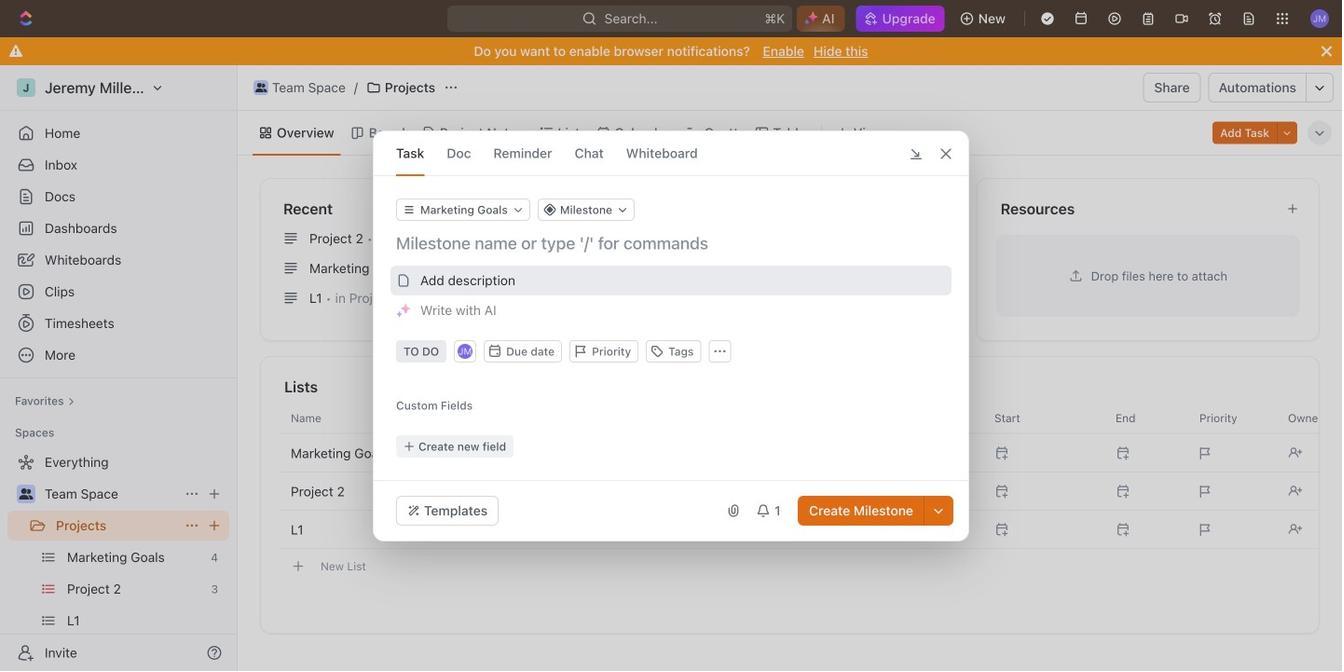 Task type: vqa. For each thing, say whether or not it's contained in the screenshot.
'Choose Password' password field
no



Task type: describe. For each thing, give the bounding box(es) containing it.
1 horizontal spatial user group image
[[255, 83, 267, 92]]

Milestone name or type '/' for commands text field
[[396, 232, 950, 254]]



Task type: locate. For each thing, give the bounding box(es) containing it.
user group image inside sidebar navigation
[[19, 488, 33, 500]]

tree inside sidebar navigation
[[7, 447, 229, 671]]

tree
[[7, 447, 229, 671]]

user group image
[[255, 83, 267, 92], [19, 488, 33, 500]]

0 vertical spatial user group image
[[255, 83, 267, 92]]

1 vertical spatial user group image
[[19, 488, 33, 500]]

sidebar navigation
[[0, 65, 238, 671]]

0 horizontal spatial user group image
[[19, 488, 33, 500]]

dialog
[[373, 130, 969, 541]]



